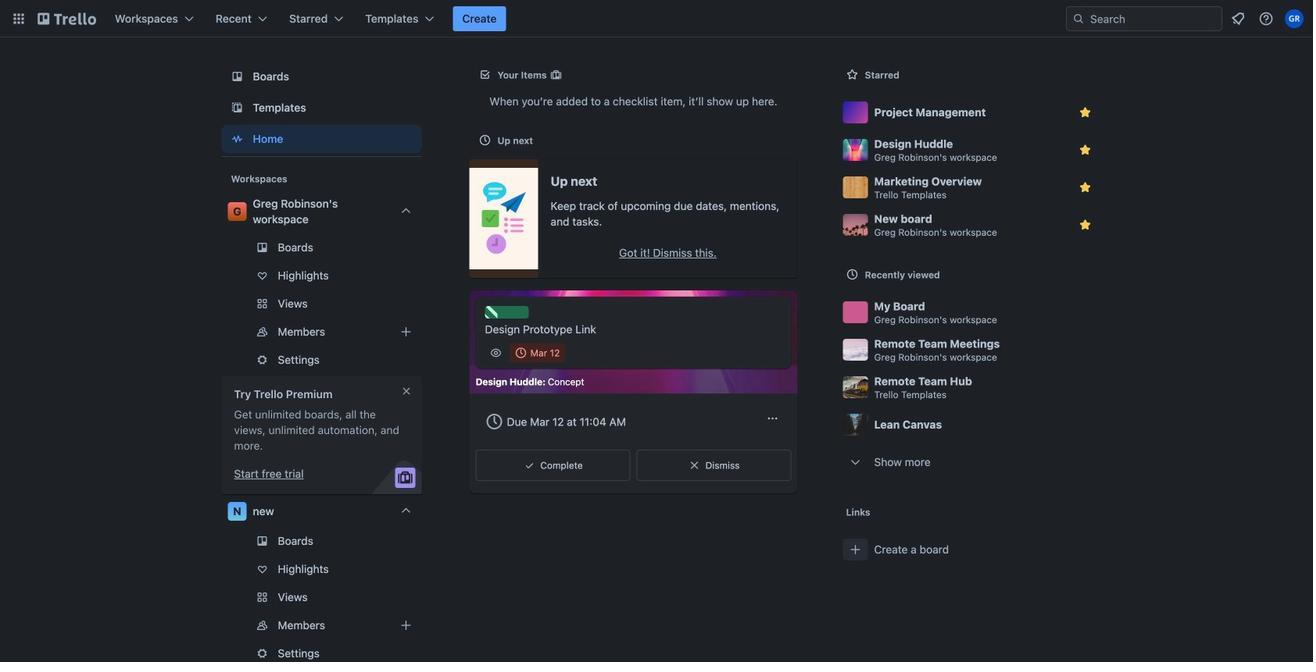 Task type: locate. For each thing, give the bounding box(es) containing it.
click to unstar marketing overview. it will be removed from your starred list. image
[[1078, 180, 1093, 195]]

open information menu image
[[1259, 11, 1274, 27]]

0 notifications image
[[1229, 9, 1248, 28]]

color: green, title: none image
[[485, 306, 529, 319]]

click to unstar new board. it will be removed from your starred list. image
[[1078, 217, 1093, 233]]

back to home image
[[38, 6, 96, 31]]

click to unstar project management. it will be removed from your starred list. image
[[1078, 105, 1093, 120]]

search image
[[1073, 13, 1085, 25]]



Task type: vqa. For each thing, say whether or not it's contained in the screenshot.
Click to unstar Government Program Management. It will be removed from your starred list. image
no



Task type: describe. For each thing, give the bounding box(es) containing it.
primary element
[[0, 0, 1313, 38]]

home image
[[228, 130, 247, 149]]

click to unstar design huddle . it will be removed from your starred list. image
[[1078, 142, 1093, 158]]

greg robinson (gregrobinson96) image
[[1285, 9, 1304, 28]]

add image
[[397, 617, 416, 636]]

Search field
[[1085, 8, 1222, 30]]

add image
[[397, 323, 416, 342]]

template board image
[[228, 99, 247, 117]]

board image
[[228, 67, 247, 86]]



